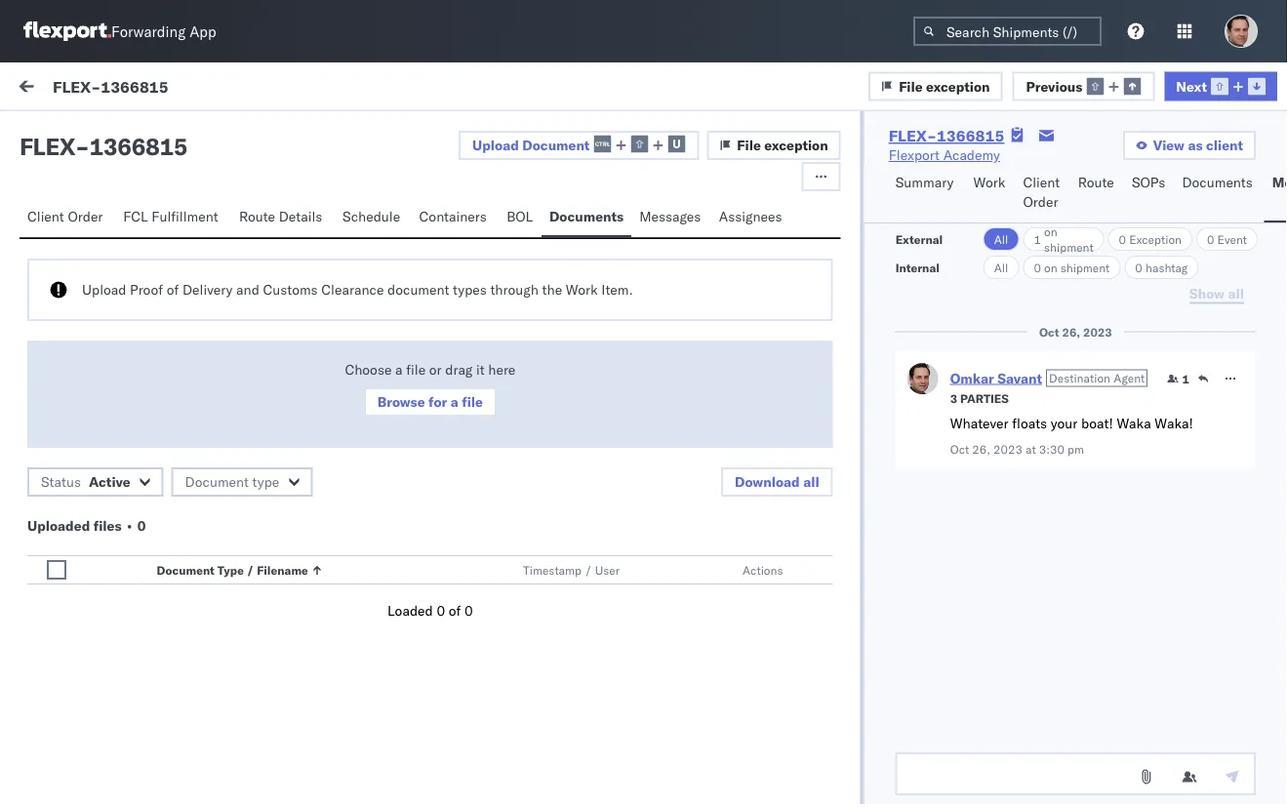 Task type: vqa. For each thing, say whether or not it's contained in the screenshot.


Task type: describe. For each thing, give the bounding box(es) containing it.
waka
[[1117, 415, 1151, 432]]

document inside upload document button
[[522, 136, 590, 153]]

omkar for oct 26, 2023, 2:46 pm pdt
[[95, 211, 136, 228]]

forwarding
[[111, 22, 186, 41]]

soon
[[250, 577, 280, 594]]

app
[[190, 22, 216, 41]]

or
[[429, 361, 442, 378]]

all for 1
[[994, 232, 1009, 246]]

(0) for external (0)
[[86, 124, 111, 141]]

category
[[724, 169, 771, 184]]

oct for oct 26, 2023
[[1039, 325, 1060, 339]]

1 vertical spatial customs
[[263, 281, 318, 298]]

type
[[252, 473, 279, 490]]

cargo
[[59, 518, 93, 535]]

2 vertical spatial -
[[723, 481, 731, 498]]

related
[[1005, 169, 1045, 184]]

your up 'often'
[[217, 479, 244, 496]]

related work item/shipment
[[1005, 169, 1157, 184]]

possible.
[[301, 577, 357, 594]]

external (0)
[[31, 124, 111, 141]]

previous button
[[1013, 71, 1155, 101]]

timestamp
[[523, 563, 582, 577]]

choose a file or drag it here
[[345, 361, 516, 378]]

exception
[[1129, 232, 1182, 246]]

0 vertical spatial -
[[75, 132, 89, 161]]

messages
[[640, 208, 701, 225]]

your down impact
[[128, 557, 155, 574]]

event
[[1218, 232, 1247, 246]]

oct inside whatever floats your boat! waka waka! oct 26, 2023 at 3:30 pm
[[950, 442, 969, 456]]

import work button
[[137, 62, 229, 115]]

flex- up parties
[[1004, 354, 1044, 371]]

that
[[188, 479, 213, 496]]

internal (0) button
[[123, 115, 219, 153]]

pm for 2:45
[[567, 354, 588, 371]]

waka!
[[1155, 415, 1194, 432]]

final
[[234, 538, 262, 555]]

terminal
[[345, 606, 402, 623]]

flexport academy
[[889, 146, 1000, 163]]

1 horizontal spatial you
[[350, 557, 372, 574]]

document type button
[[171, 468, 313, 497]]

1 horizontal spatial we
[[352, 538, 372, 555]]

previous
[[1026, 77, 1083, 94]]

of for upload
[[167, 281, 179, 298]]

schedule button
[[335, 199, 411, 237]]

hashtag
[[1146, 260, 1188, 275]]

document type / filename
[[157, 563, 308, 577]]

message button
[[229, 62, 327, 115]]

delivery
[[265, 538, 314, 555]]

1366815 up academy
[[937, 126, 1005, 145]]

flex- up flexport at the top
[[889, 126, 937, 145]]

1 horizontal spatial file exception
[[899, 77, 990, 94]]

route details button
[[231, 199, 335, 237]]

this
[[175, 499, 201, 516]]

work inside the work button
[[974, 174, 1006, 191]]

2:44
[[534, 608, 564, 625]]

omkar savant for terminal
[[95, 572, 181, 590]]

oct 26, 2023, 2:45 pm pdt
[[442, 354, 616, 371]]

1 vertical spatial flex-1366815
[[889, 126, 1005, 145]]

fcl fulfillment button
[[115, 199, 231, 237]]

1 horizontal spatial file
[[899, 77, 923, 94]]

1 / from the left
[[247, 563, 254, 577]]

summary button
[[888, 165, 966, 223]]

schedule
[[343, 208, 400, 225]]

uploaded files ∙ 0
[[27, 517, 146, 534]]

for
[[429, 393, 447, 410]]

Search Shipments (/) text field
[[914, 17, 1102, 46]]

savant for oct 26, 2023, 2:46 pm pdt
[[139, 211, 181, 228]]

flex- up 0 on shipment in the top right of the page
[[1004, 237, 1044, 254]]

bol
[[507, 208, 533, 225]]

with
[[375, 557, 402, 574]]

2 vertical spatial work
[[566, 281, 598, 298]]

omkar up active
[[95, 446, 136, 463]]

delivery
[[182, 281, 233, 298]]

status
[[41, 473, 81, 490]]

whatever floats your boat! waka waka! oct 26, 2023 at 3:30 pm
[[950, 415, 1194, 456]]

destination
[[1049, 371, 1111, 385]]

1 for 1 on shipment
[[1034, 232, 1041, 246]]

savant up notifying
[[139, 446, 181, 463]]

view as client button
[[1123, 131, 1256, 160]]

types
[[453, 281, 487, 298]]

upload document
[[472, 136, 590, 153]]

pdt for oct 26, 2023, 2:45 pm pdt
[[591, 354, 616, 371]]

upload for upload document
[[472, 136, 519, 153]]

work for related
[[1048, 169, 1074, 184]]

may
[[59, 538, 84, 555]]

download all button
[[721, 468, 833, 497]]

browse
[[377, 393, 425, 410]]

flexport. image
[[23, 21, 111, 41]]

0 horizontal spatial file exception
[[737, 137, 828, 154]]

0 horizontal spatial documents button
[[542, 199, 632, 237]]

appreciate
[[59, 557, 124, 574]]

1 horizontal spatial client order
[[1023, 174, 1060, 210]]

3 parties button
[[950, 389, 1009, 406]]

takes
[[96, 518, 130, 535]]

will
[[278, 557, 299, 574]]

containers
[[419, 208, 487, 225]]

1 horizontal spatial documents button
[[1175, 165, 1265, 223]]

work button
[[966, 165, 1015, 223]]

internal for internal (0)
[[131, 124, 179, 141]]

26, for oct 26, 2023, 2:44 pm pdt
[[468, 608, 489, 625]]

1 on shipment
[[1034, 224, 1094, 254]]

pm
[[1068, 442, 1084, 456]]

boat!
[[1081, 415, 1113, 432]]

1 vertical spatial -
[[723, 237, 731, 254]]

message
[[237, 80, 294, 97]]

omkar for oct 26, 2023, 2:44 pm pdt
[[95, 572, 136, 590]]

exception:
[[62, 245, 131, 262]]

oct for oct 26, 2023, 2:46 pm pdt
[[442, 237, 464, 254]]

and inside we are notifying you that your shipment, k has been delayed. this often occurs when cargo takes longer may impact your shipment's final delivery date. we appreciate your understanding and will update you with the status of your shipment as soon as possible.
[[251, 557, 275, 574]]

0 vertical spatial documents
[[1182, 174, 1253, 191]]

savant for oct 26, 2023, 2:45 pm pdt
[[139, 319, 181, 336]]

flex- 2271801
[[1004, 237, 1104, 254]]

0 horizontal spatial you
[[163, 479, 185, 496]]

view
[[1153, 137, 1185, 154]]

when
[[286, 499, 319, 516]]

my work
[[20, 75, 106, 102]]

item/shipment
[[1077, 169, 1157, 184]]

26, for oct 26, 2023, 2:46 pm pdt
[[468, 237, 489, 254]]

document for type
[[185, 473, 249, 490]]

0 vertical spatial we
[[59, 479, 78, 496]]

route for route
[[1078, 174, 1114, 191]]

user
[[595, 563, 620, 577]]

floats
[[1012, 415, 1047, 432]]

at
[[1026, 442, 1036, 456]]

of inside we are notifying you that your shipment, k has been delayed. this often occurs when cargo takes longer may impact your shipment's final delivery date. we appreciate your understanding and will update you with the status of your shipment as soon as possible.
[[124, 577, 137, 594]]

download
[[735, 473, 800, 490]]

omkar savant for we
[[95, 446, 181, 463]]

bol button
[[499, 199, 542, 237]]

1 omkar savant from the top
[[95, 211, 181, 228]]

document
[[388, 281, 449, 298]]

fcl
[[123, 208, 148, 225]]

shipment inside we are notifying you that your shipment, k has been delayed. this often occurs when cargo takes longer may impact your shipment's final delivery date. we appreciate your understanding and will update you with the status of your shipment as soon as possible.
[[171, 577, 228, 594]]

loaded
[[387, 602, 433, 619]]

drag
[[445, 361, 473, 378]]

of for loaded
[[449, 602, 461, 619]]

established,
[[317, 391, 393, 408]]

1366815 down the forwarding
[[101, 76, 169, 96]]

0 horizontal spatial customs
[[199, 245, 257, 262]]

0 event
[[1207, 232, 1247, 246]]

0 horizontal spatial client order button
[[20, 199, 115, 237]]

internal for internal
[[896, 260, 940, 275]]

omkar for oct 26, 2023, 2:45 pm pdt
[[95, 319, 136, 336]]

browse for a file
[[377, 393, 483, 410]]

0 horizontal spatial client order
[[27, 208, 103, 225]]

uploaded
[[27, 517, 90, 534]]

0 vertical spatial 2023
[[1083, 325, 1112, 339]]

3 parties
[[950, 391, 1009, 406]]

26, for oct 26, 2023, 2:45 pm pdt
[[468, 354, 489, 371]]

2 / from the left
[[585, 563, 592, 577]]



Task type: locate. For each thing, give the bounding box(es) containing it.
0 vertical spatial 2023,
[[492, 237, 530, 254]]

0 vertical spatial internal
[[131, 124, 179, 141]]

1 inside "1 on shipment"
[[1034, 232, 1041, 246]]

order down related
[[1023, 193, 1058, 210]]

your up pm
[[1051, 415, 1078, 432]]

item.
[[602, 281, 633, 298]]

0 horizontal spatial the
[[59, 577, 79, 594]]

2 horizontal spatial of
[[449, 602, 461, 619]]

oct 26, 2023
[[1039, 325, 1112, 339]]

loaded 0 of 0
[[387, 602, 473, 619]]

pdt right "2:45"
[[591, 354, 616, 371]]

oct up the flex- 458574
[[1039, 325, 1060, 339]]

0 horizontal spatial 2023
[[994, 442, 1023, 456]]

route for route details
[[239, 208, 275, 225]]

0 vertical spatial you
[[163, 479, 185, 496]]

1 vertical spatial pdt
[[591, 354, 616, 371]]

1 horizontal spatial type
[[294, 245, 325, 262]]

1 vertical spatial work
[[974, 174, 1006, 191]]

0 horizontal spatial (0)
[[86, 124, 111, 141]]

1 horizontal spatial 2023
[[1083, 325, 1112, 339]]

resize handle column header
[[410, 163, 433, 769], [690, 163, 714, 769], [971, 163, 995, 769], [1252, 163, 1276, 769]]

savant for oct 26, 2023, 2:44 pm pdt
[[139, 572, 181, 590]]

client
[[1206, 137, 1243, 154]]

1 vertical spatial all button
[[984, 256, 1019, 279]]

omkar savant up notifying
[[95, 446, 181, 463]]

(0) inside internal (0) button
[[182, 124, 208, 141]]

work left item.
[[566, 281, 598, 298]]

1 horizontal spatial external
[[896, 232, 943, 246]]

pdt down 'user'
[[591, 608, 616, 625]]

2023, for 2:46
[[492, 237, 530, 254]]

26, down containers
[[468, 237, 489, 254]]

pdt for oct 26, 2023, 2:46 pm pdt
[[591, 237, 616, 254]]

view as client
[[1153, 137, 1243, 154]]

2023 left at
[[994, 442, 1023, 456]]

through
[[490, 281, 539, 298]]

file left or
[[406, 361, 426, 378]]

the right through
[[542, 281, 562, 298]]

savant up 'unknown' at the top left of the page
[[139, 211, 181, 228]]

0 horizontal spatial order
[[68, 208, 103, 225]]

0 horizontal spatial work
[[56, 75, 106, 102]]

external for external
[[896, 232, 943, 246]]

the down appreciate
[[59, 577, 79, 594]]

1 vertical spatial file exception
[[737, 137, 828, 154]]

a inside button
[[451, 393, 458, 410]]

longer
[[133, 518, 172, 535]]

documents up the 2:46
[[549, 208, 624, 225]]

and
[[236, 281, 259, 298], [251, 557, 275, 574]]

download all
[[735, 473, 820, 490]]

1 horizontal spatial customs
[[263, 281, 318, 298]]

file up category
[[737, 137, 761, 154]]

0 horizontal spatial work
[[189, 80, 221, 97]]

oct for oct 26, 2023, 2:44 pm pdt
[[442, 608, 464, 625]]

2 vertical spatial shipment
[[171, 577, 228, 594]]

all down the work button
[[994, 232, 1009, 246]]

1 horizontal spatial a
[[451, 393, 458, 410]]

type
[[294, 245, 325, 262], [217, 563, 244, 577]]

- down "assignees"
[[723, 237, 731, 254]]

exception
[[926, 77, 990, 94], [765, 137, 828, 154]]

work right import
[[189, 80, 221, 97]]

details
[[279, 208, 322, 225]]

1 button
[[1167, 371, 1190, 387]]

1 left 2271801
[[1034, 232, 1041, 246]]

file down the it in the left top of the page
[[462, 393, 483, 410]]

3 pdt from the top
[[591, 608, 616, 625]]

/ left 'user'
[[585, 563, 592, 577]]

0 horizontal spatial file
[[737, 137, 761, 154]]

1 vertical spatial a
[[451, 393, 458, 410]]

external down summary button
[[896, 232, 943, 246]]

client for right client order button
[[1023, 174, 1060, 191]]

all for 0
[[994, 260, 1009, 275]]

2023 inside whatever floats your boat! waka waka! oct 26, 2023 at 3:30 pm
[[994, 442, 1023, 456]]

of
[[167, 281, 179, 298], [124, 577, 137, 594], [449, 602, 461, 619]]

shipment's
[[164, 538, 231, 555]]

and right 'delivery'
[[236, 281, 259, 298]]

pm right 2:44
[[567, 608, 588, 625]]

and up soon
[[251, 557, 275, 574]]

0 horizontal spatial type
[[217, 563, 244, 577]]

1 pdt from the top
[[591, 237, 616, 254]]

1 horizontal spatial exception
[[926, 77, 990, 94]]

3 pm from the top
[[567, 608, 588, 625]]

are
[[82, 479, 101, 496]]

26, right the loaded
[[468, 608, 489, 625]]

omkar savant destination agent
[[950, 369, 1145, 387]]

0 vertical spatial file
[[899, 77, 923, 94]]

4 resize handle column header from the left
[[1252, 163, 1276, 769]]

on for 0
[[1044, 260, 1058, 275]]

0 horizontal spatial of
[[124, 577, 137, 594]]

type inside button
[[217, 563, 244, 577]]

2 pdt from the top
[[591, 354, 616, 371]]

all button down the work button
[[984, 227, 1019, 251]]

fcl fulfillment
[[123, 208, 218, 225]]

4 omkar savant from the top
[[95, 572, 181, 590]]

file
[[406, 361, 426, 378], [462, 393, 483, 410]]

2:46
[[534, 237, 564, 254]]

1 all from the top
[[994, 232, 1009, 246]]

as inside button
[[1188, 137, 1203, 154]]

documents button right bol
[[542, 199, 632, 237]]

upload inside button
[[472, 136, 519, 153]]

2023, right the it in the left top of the page
[[492, 354, 530, 371]]

2023, for 2:44
[[492, 608, 530, 625]]

0 vertical spatial and
[[236, 281, 259, 298]]

delayed.
[[118, 499, 171, 516]]

hold
[[260, 245, 291, 262]]

on for 1
[[1044, 224, 1058, 239]]

0 vertical spatial work
[[56, 75, 106, 102]]

1 vertical spatial of
[[124, 577, 137, 594]]

pdt for oct 26, 2023, 2:44 pm pdt
[[591, 608, 616, 625]]

agent
[[1114, 371, 1145, 385]]

next
[[1176, 77, 1207, 94]]

all
[[803, 473, 820, 490]]

0 vertical spatial pdt
[[591, 237, 616, 254]]

3 omkar savant from the top
[[95, 446, 181, 463]]

26, down whatever
[[972, 442, 991, 456]]

0 on shipment
[[1034, 260, 1110, 275]]

1 inside 1 button
[[1183, 371, 1190, 386]]

1 vertical spatial 1
[[1183, 371, 1190, 386]]

/ down final
[[247, 563, 254, 577]]

0 vertical spatial client
[[1023, 174, 1060, 191]]

0 vertical spatial all button
[[984, 227, 1019, 251]]

internal (0)
[[131, 124, 208, 141]]

0 vertical spatial work
[[189, 80, 221, 97]]

client right the work button
[[1023, 174, 1060, 191]]

been
[[84, 499, 115, 516]]

route button
[[1070, 165, 1124, 223]]

on down flex- 2271801 on the top right of page
[[1044, 260, 1058, 275]]

client for the leftmost client order button
[[27, 208, 64, 225]]

savant up parties
[[998, 369, 1042, 387]]

2023, for 2:45
[[492, 354, 530, 371]]

1 vertical spatial route
[[239, 208, 275, 225]]

0 vertical spatial exception
[[926, 77, 990, 94]]

omkar down impact
[[95, 572, 136, 590]]

file inside button
[[462, 393, 483, 410]]

document for type
[[157, 563, 215, 577]]

on up 0 on shipment in the top right of the page
[[1044, 224, 1058, 239]]

the
[[542, 281, 562, 298], [59, 577, 79, 594]]

forwarding app link
[[23, 21, 216, 41]]

customs up 'delivery'
[[199, 245, 257, 262]]

0 vertical spatial document
[[522, 136, 590, 153]]

we are notifying you that your shipment, k has been delayed. this often occurs when cargo takes longer may impact your shipment's final delivery date. we appreciate your understanding and will update you with the status of your shipment as soon as possible.
[[59, 479, 402, 594]]

- down "my work"
[[75, 132, 89, 161]]

3 2023, from the top
[[492, 608, 530, 625]]

pdt up item.
[[591, 237, 616, 254]]

savant down proof at left top
[[139, 319, 181, 336]]

1 vertical spatial 2023
[[994, 442, 1023, 456]]

forwarding app
[[111, 22, 216, 41]]

2 vertical spatial of
[[449, 602, 461, 619]]

0 vertical spatial a
[[395, 361, 403, 378]]

1 for 1
[[1183, 371, 1190, 386]]

document down 'shipment's'
[[157, 563, 215, 577]]

me button
[[1265, 165, 1287, 223]]

1 horizontal spatial (0)
[[182, 124, 208, 141]]

savant
[[139, 211, 181, 228], [139, 319, 181, 336], [998, 369, 1042, 387], [139, 446, 181, 463], [139, 572, 181, 590]]

order inside client order
[[1023, 193, 1058, 210]]

file exception
[[899, 77, 990, 94], [737, 137, 828, 154]]

1 vertical spatial we
[[352, 538, 372, 555]]

oct for oct 26, 2023, 2:45 pm pdt
[[442, 354, 464, 371]]

- left download
[[723, 481, 731, 498]]

2023 up 458574
[[1083, 325, 1112, 339]]

0 horizontal spatial a
[[395, 361, 403, 378]]

(0)
[[86, 124, 111, 141], [182, 124, 208, 141]]

1 vertical spatial file
[[737, 137, 761, 154]]

pm right the 2:46
[[567, 237, 588, 254]]

0 horizontal spatial external
[[31, 124, 83, 141]]

of right proof at left top
[[167, 281, 179, 298]]

2 2023, from the top
[[492, 354, 530, 371]]

1 (0) from the left
[[86, 124, 111, 141]]

None text field
[[896, 753, 1256, 795]]

timestamp / user button
[[519, 558, 704, 578]]

unknown
[[135, 245, 196, 262]]

1 horizontal spatial work
[[1048, 169, 1074, 184]]

1 pm from the top
[[567, 237, 588, 254]]

26, for oct 26, 2023
[[1062, 325, 1081, 339]]

file exception up category
[[737, 137, 828, 154]]

client order button
[[1015, 165, 1070, 223], [20, 199, 115, 237]]

shipment up 0 on shipment in the top right of the page
[[1044, 240, 1094, 254]]

1 horizontal spatial of
[[167, 281, 179, 298]]

it
[[476, 361, 485, 378]]

0 horizontal spatial upload
[[82, 281, 126, 298]]

file
[[899, 77, 923, 94], [737, 137, 761, 154]]

route up hold on the top of page
[[239, 208, 275, 225]]

1 on from the top
[[1044, 224, 1058, 239]]

understanding
[[158, 557, 248, 574]]

the inside we are notifying you that your shipment, k has been delayed. this often occurs when cargo takes longer may impact your shipment's final delivery date. we appreciate your understanding and will update you with the status of your shipment as soon as possible.
[[59, 577, 79, 594]]

2 (0) from the left
[[182, 124, 208, 141]]

1 horizontal spatial the
[[542, 281, 562, 298]]

None checkbox
[[47, 560, 66, 580]]

as
[[1188, 137, 1203, 154], [232, 577, 246, 594], [283, 577, 297, 594]]

oct down whatever
[[950, 442, 969, 456]]

omkar up 3 parties button
[[950, 369, 994, 387]]

1 vertical spatial on
[[1044, 260, 1058, 275]]

shipment,
[[247, 479, 309, 496]]

1 horizontal spatial client
[[1023, 174, 1060, 191]]

0 exception
[[1119, 232, 1182, 246]]

0 hashtag
[[1135, 260, 1188, 275]]

(0) inside external (0) button
[[86, 124, 111, 141]]

upload down exception:
[[82, 281, 126, 298]]

(0) for internal (0)
[[182, 124, 208, 141]]

0 vertical spatial file
[[406, 361, 426, 378]]

document inside document type button
[[185, 473, 249, 490]]

1 horizontal spatial /
[[585, 563, 592, 577]]

omkar savant down impact
[[95, 572, 181, 590]]

1 horizontal spatial work
[[566, 281, 598, 298]]

flex - 1366815
[[20, 132, 188, 161]]

order up exception:
[[68, 208, 103, 225]]

1 vertical spatial 2023,
[[492, 354, 530, 371]]

exception up flex-1366815 link
[[926, 77, 990, 94]]

0 vertical spatial type
[[294, 245, 325, 262]]

a right choose
[[395, 361, 403, 378]]

2 omkar savant from the top
[[95, 319, 181, 336]]

of right status
[[124, 577, 137, 594]]

external (0) button
[[23, 115, 123, 153]]

import work
[[145, 80, 221, 97]]

flex-1366815 down forwarding app "link"
[[53, 76, 169, 96]]

upload up bol
[[472, 136, 519, 153]]

as left soon
[[232, 577, 246, 594]]

work down academy
[[974, 174, 1006, 191]]

shipment for 1 on shipment
[[1044, 240, 1094, 254]]

26, right or
[[468, 354, 489, 371]]

1 all button from the top
[[984, 227, 1019, 251]]

omkar savant for established,
[[95, 319, 181, 336]]

your right status
[[140, 577, 167, 594]]

2 resize handle column header from the left
[[690, 163, 714, 769]]

2 vertical spatial pdt
[[591, 608, 616, 625]]

1366815 down import
[[89, 132, 188, 161]]

assignees button
[[711, 199, 794, 237]]

1 vertical spatial client
[[27, 208, 64, 225]]

flex-1366815 link
[[889, 126, 1005, 145]]

pm
[[567, 237, 588, 254], [567, 354, 588, 371], [567, 608, 588, 625]]

458574
[[1044, 354, 1095, 371]]

work right related
[[1048, 169, 1074, 184]]

shipment down 2271801
[[1061, 260, 1110, 275]]

0 horizontal spatial file
[[406, 361, 426, 378]]

omkar savant down proof at left top
[[95, 319, 181, 336]]

0 horizontal spatial 1
[[1034, 232, 1041, 246]]

0 vertical spatial all
[[994, 232, 1009, 246]]

26, inside whatever floats your boat! waka waka! oct 26, 2023 at 3:30 pm
[[972, 442, 991, 456]]

0 horizontal spatial exception
[[765, 137, 828, 154]]

omkar up exception:
[[95, 211, 136, 228]]

0 vertical spatial shipment
[[1044, 240, 1094, 254]]

shipment for 0 on shipment
[[1061, 260, 1110, 275]]

2 vertical spatial pm
[[567, 608, 588, 625]]

2023, down bol
[[492, 237, 530, 254]]

1 vertical spatial the
[[59, 577, 79, 594]]

all button for 0
[[984, 256, 1019, 279]]

1 horizontal spatial 1
[[1183, 371, 1190, 386]]

(0) right flex on the top left of the page
[[86, 124, 111, 141]]

0 horizontal spatial we
[[59, 479, 78, 496]]

0 vertical spatial customs
[[199, 245, 257, 262]]

2 all from the top
[[994, 260, 1009, 275]]

on inside "1 on shipment"
[[1044, 224, 1058, 239]]

0 horizontal spatial as
[[232, 577, 246, 594]]

oct right or
[[442, 354, 464, 371]]

sops button
[[1124, 165, 1175, 223]]

internal inside internal (0) button
[[131, 124, 179, 141]]

-
[[75, 132, 89, 161], [723, 237, 731, 254], [723, 481, 731, 498]]

0 horizontal spatial client
[[27, 208, 64, 225]]

pm for 2:46
[[567, 237, 588, 254]]

1 vertical spatial internal
[[896, 260, 940, 275]]

1 vertical spatial work
[[1048, 169, 1074, 184]]

0 horizontal spatial documents
[[549, 208, 624, 225]]

shipment down understanding at the left
[[171, 577, 228, 594]]

2271801
[[1044, 237, 1104, 254]]

1 vertical spatial documents
[[549, 208, 624, 225]]

1 vertical spatial upload
[[82, 281, 126, 298]]

2023, left 2:44
[[492, 608, 530, 625]]

we up "has"
[[59, 479, 78, 496]]

client order right the work button
[[1023, 174, 1060, 210]]

client up exception:
[[27, 208, 64, 225]]

flex- right the my
[[53, 76, 101, 96]]

on
[[1044, 224, 1058, 239], [1044, 260, 1058, 275]]

shipment inside "1 on shipment"
[[1044, 240, 1094, 254]]

flex-
[[53, 76, 101, 96], [889, 126, 937, 145], [1004, 237, 1044, 254], [1004, 354, 1044, 371]]

fulfillment
[[152, 208, 218, 225]]

all button for 1
[[984, 227, 1019, 251]]

1 vertical spatial pm
[[567, 354, 588, 371]]

we
[[59, 479, 78, 496], [352, 538, 372, 555]]

order
[[1023, 193, 1058, 210], [68, 208, 103, 225]]

3:30
[[1039, 442, 1065, 456]]

work for my
[[56, 75, 106, 102]]

pm for 2:44
[[567, 608, 588, 625]]

as down will at left bottom
[[283, 577, 297, 594]]

a right for
[[451, 393, 458, 410]]

documents button up 0 event
[[1175, 165, 1265, 223]]

your inside whatever floats your boat! waka waka! oct 26, 2023 at 3:30 pm
[[1051, 415, 1078, 432]]

type right hold on the top of page
[[294, 245, 325, 262]]

26,
[[468, 237, 489, 254], [1062, 325, 1081, 339], [468, 354, 489, 371], [972, 442, 991, 456], [468, 608, 489, 625]]

2 on from the top
[[1044, 260, 1058, 275]]

2 vertical spatial 2023,
[[492, 608, 530, 625]]

internal down import
[[131, 124, 179, 141]]

document inside document type / filename button
[[157, 563, 215, 577]]

file exception up flex-1366815 link
[[899, 77, 990, 94]]

0 horizontal spatial route
[[239, 208, 275, 225]]

1 2023, from the top
[[492, 237, 530, 254]]

shipment
[[1044, 240, 1094, 254], [1061, 260, 1110, 275], [171, 577, 228, 594]]

file up flex-1366815 link
[[899, 77, 923, 94]]

work inside import work button
[[189, 80, 221, 97]]

0 vertical spatial pm
[[567, 237, 588, 254]]

oct down containers
[[442, 237, 464, 254]]

0 vertical spatial file exception
[[899, 77, 990, 94]]

0 vertical spatial the
[[542, 281, 562, 298]]

your down longer
[[133, 538, 160, 555]]

2 vertical spatial document
[[157, 563, 215, 577]]

me
[[1272, 174, 1287, 191]]

1 horizontal spatial upload
[[472, 136, 519, 153]]

flex-1366815 up flexport academy
[[889, 126, 1005, 145]]

all down flex- 2271801 on the top right of page
[[994, 260, 1009, 275]]

often
[[204, 499, 237, 516]]

of right the loaded
[[449, 602, 461, 619]]

upload for upload proof of delivery and customs clearance document types through the work item.
[[82, 281, 126, 298]]

client order button up exception:
[[20, 199, 115, 237]]

1 horizontal spatial client order button
[[1015, 165, 1070, 223]]

import
[[145, 80, 186, 97]]

1 horizontal spatial as
[[283, 577, 297, 594]]

2 all button from the top
[[984, 256, 1019, 279]]

external for external (0)
[[31, 124, 83, 141]]

3 resize handle column header from the left
[[971, 163, 995, 769]]

external down "my work"
[[31, 124, 83, 141]]

exception up category
[[765, 137, 828, 154]]

external inside button
[[31, 124, 83, 141]]

savant down 'shipment's'
[[139, 572, 181, 590]]

2 pm from the top
[[567, 354, 588, 371]]

1 horizontal spatial internal
[[896, 260, 940, 275]]

documents down client
[[1182, 174, 1253, 191]]

proof
[[130, 281, 163, 298]]

0 horizontal spatial flex-1366815
[[53, 76, 169, 96]]

messages button
[[632, 199, 711, 237]]

2 horizontal spatial as
[[1188, 137, 1203, 154]]

1 resize handle column header from the left
[[410, 163, 433, 769]]



